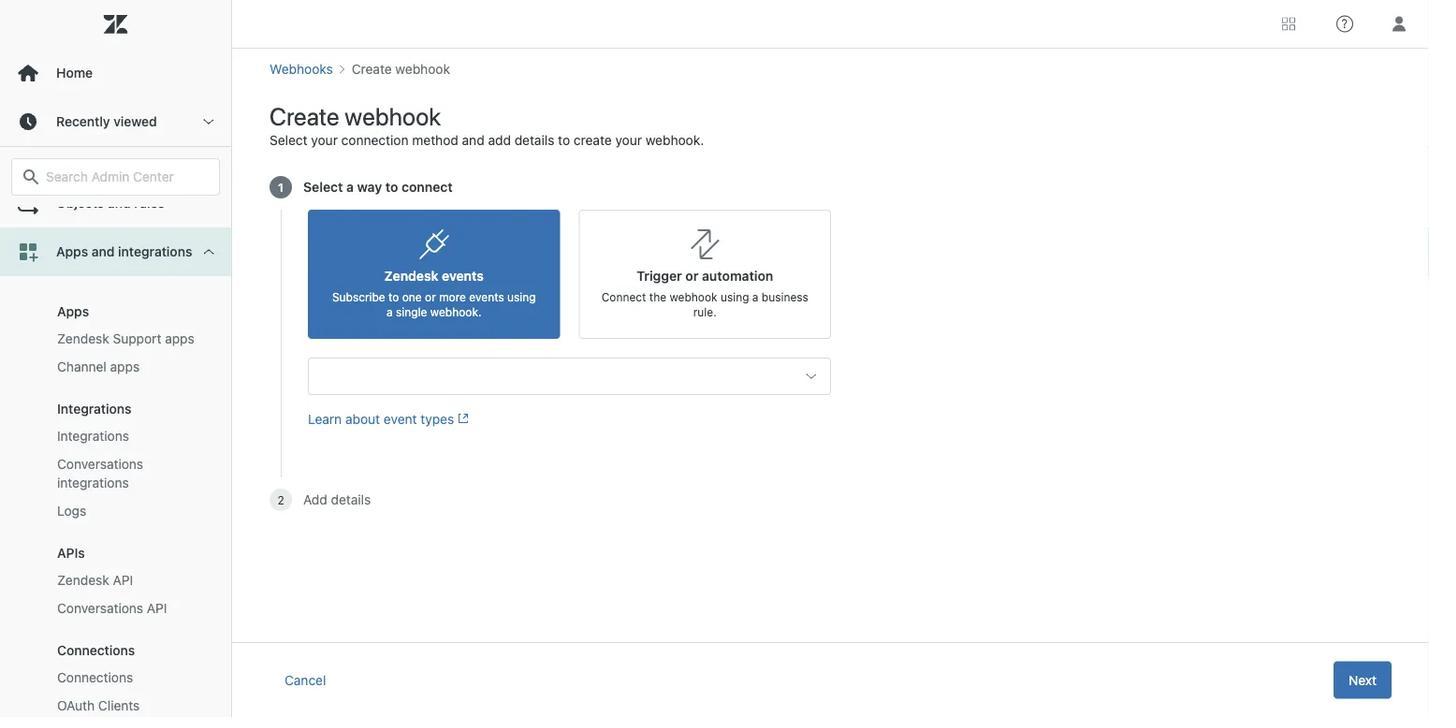 Task type: locate. For each thing, give the bounding box(es) containing it.
zendesk for zendesk api
[[57, 573, 109, 588]]

2 zendesk from the top
[[57, 573, 109, 588]]

0 vertical spatial connections element
[[57, 643, 135, 658]]

api up conversations api link
[[113, 573, 133, 588]]

zendesk api element
[[57, 571, 133, 590]]

apps down objects
[[56, 244, 88, 259]]

apps up the channel
[[57, 304, 89, 319]]

and down the search admin center "field"
[[108, 195, 131, 211]]

conversations down integrations link
[[57, 456, 143, 472]]

0 vertical spatial conversations
[[57, 456, 143, 472]]

1 integrations from the top
[[57, 401, 132, 417]]

integrations link
[[50, 422, 213, 450]]

oauth clients
[[57, 698, 140, 714]]

apps inside group
[[57, 304, 89, 319]]

apps
[[165, 331, 195, 346], [110, 359, 140, 375]]

0 vertical spatial apps
[[165, 331, 195, 346]]

conversations down zendesk api element
[[57, 601, 143, 616]]

zendesk support apps link
[[50, 325, 213, 353]]

apps and integrations group
[[0, 276, 231, 717]]

user menu image
[[1388, 12, 1412, 36]]

apps and integrations
[[56, 244, 192, 259]]

1 vertical spatial connections
[[57, 670, 133, 685]]

1 vertical spatial connections element
[[57, 669, 133, 687]]

home
[[56, 65, 93, 81]]

apps inside dropdown button
[[56, 244, 88, 259]]

api for conversations api
[[147, 601, 167, 616]]

logs element
[[57, 502, 86, 521]]

integrations
[[57, 401, 132, 417], [57, 428, 129, 444]]

Search Admin Center field
[[46, 169, 208, 185]]

clients
[[98, 698, 140, 714]]

conversations integrations
[[57, 456, 143, 491]]

integrations
[[118, 244, 192, 259], [57, 475, 129, 491]]

tree containing objects and rules
[[0, 179, 231, 717]]

0 vertical spatial integrations element
[[57, 401, 132, 417]]

1 vertical spatial integrations
[[57, 475, 129, 491]]

objects
[[56, 195, 104, 211]]

1 vertical spatial integrations
[[57, 428, 129, 444]]

integrations down channel apps element
[[57, 401, 132, 417]]

apps
[[56, 244, 88, 259], [57, 304, 89, 319]]

tree item
[[0, 228, 231, 717]]

api
[[113, 573, 133, 588], [147, 601, 167, 616]]

channel apps link
[[50, 353, 213, 381]]

0 vertical spatial apps
[[56, 244, 88, 259]]

2 integrations from the top
[[57, 428, 129, 444]]

0 vertical spatial connections
[[57, 643, 135, 658]]

channel apps
[[57, 359, 140, 375]]

recently viewed button
[[0, 97, 231, 146]]

logs
[[57, 503, 86, 519]]

connections element up oauth clients
[[57, 669, 133, 687]]

0 vertical spatial integrations
[[118, 244, 192, 259]]

0 vertical spatial and
[[108, 195, 131, 211]]

connections element up connections link at left bottom
[[57, 643, 135, 658]]

1 horizontal spatial apps
[[165, 331, 195, 346]]

zendesk support apps
[[57, 331, 195, 346]]

0 vertical spatial zendesk
[[57, 331, 109, 346]]

integrations element down channel apps element
[[57, 401, 132, 417]]

1 vertical spatial api
[[147, 601, 167, 616]]

2 conversations from the top
[[57, 601, 143, 616]]

conversations api element
[[57, 599, 167, 618]]

apis
[[57, 545, 85, 561]]

channel apps element
[[57, 358, 140, 376]]

tree
[[0, 179, 231, 717]]

channel
[[57, 359, 107, 375]]

conversations api
[[57, 601, 167, 616]]

connections element
[[57, 643, 135, 658], [57, 669, 133, 687]]

0 horizontal spatial api
[[113, 573, 133, 588]]

integrations element up conversations integrations
[[57, 427, 129, 446]]

integrations inside dropdown button
[[118, 244, 192, 259]]

1 vertical spatial zendesk
[[57, 573, 109, 588]]

2 connections from the top
[[57, 670, 133, 685]]

none search field inside primary element
[[2, 158, 229, 196]]

connections up oauth clients
[[57, 670, 133, 685]]

1 horizontal spatial api
[[147, 601, 167, 616]]

zendesk
[[57, 331, 109, 346], [57, 573, 109, 588]]

connections up connections link at left bottom
[[57, 643, 135, 658]]

and inside apps and integrations dropdown button
[[92, 244, 115, 259]]

conversations for api
[[57, 601, 143, 616]]

integrations up conversations integrations
[[57, 428, 129, 444]]

1 vertical spatial integrations element
[[57, 427, 129, 446]]

1 vertical spatial apps
[[110, 359, 140, 375]]

1 integrations element from the top
[[57, 401, 132, 417]]

and inside objects and rules dropdown button
[[108, 195, 131, 211]]

integrations up the logs
[[57, 475, 129, 491]]

0 horizontal spatial apps
[[110, 359, 140, 375]]

and down objects and rules
[[92, 244, 115, 259]]

and for objects
[[108, 195, 131, 211]]

rules
[[134, 195, 165, 211]]

connections
[[57, 643, 135, 658], [57, 670, 133, 685]]

zendesk up the channel
[[57, 331, 109, 346]]

integrations element
[[57, 401, 132, 417], [57, 427, 129, 446]]

tree item containing apps and integrations
[[0, 228, 231, 717]]

conversations integrations element
[[57, 455, 205, 493]]

and
[[108, 195, 131, 211], [92, 244, 115, 259]]

help image
[[1337, 15, 1354, 32]]

api down the zendesk api link
[[147, 601, 167, 616]]

apps down zendesk support apps element
[[110, 359, 140, 375]]

apps for apps and integrations
[[56, 244, 88, 259]]

conversations
[[57, 456, 143, 472], [57, 601, 143, 616]]

apps element
[[57, 304, 89, 319]]

1 vertical spatial apps
[[57, 304, 89, 319]]

0 vertical spatial integrations
[[57, 401, 132, 417]]

None search field
[[2, 158, 229, 196]]

1 conversations from the top
[[57, 456, 143, 472]]

apps inside channel apps element
[[110, 359, 140, 375]]

apps right support
[[165, 331, 195, 346]]

1 vertical spatial conversations
[[57, 601, 143, 616]]

zendesk api link
[[50, 567, 213, 595]]

1 zendesk from the top
[[57, 331, 109, 346]]

2 integrations element from the top
[[57, 427, 129, 446]]

zendesk down the apis 'element'
[[57, 573, 109, 588]]

1 vertical spatial and
[[92, 244, 115, 259]]

viewed
[[114, 114, 157, 129]]

integrations down rules
[[118, 244, 192, 259]]

0 vertical spatial api
[[113, 573, 133, 588]]



Task type: describe. For each thing, give the bounding box(es) containing it.
primary element
[[0, 0, 232, 717]]

support
[[113, 331, 161, 346]]

objects and rules button
[[0, 179, 231, 228]]

conversations api link
[[50, 595, 213, 623]]

zendesk products image
[[1283, 17, 1296, 30]]

zendesk support apps element
[[57, 330, 195, 348]]

apps and integrations button
[[0, 228, 231, 276]]

connections link
[[50, 664, 213, 692]]

tree inside primary element
[[0, 179, 231, 717]]

apis element
[[57, 545, 85, 561]]

connections inside connections link
[[57, 670, 133, 685]]

recently
[[56, 114, 110, 129]]

integrations inside conversations integrations
[[57, 475, 129, 491]]

apps inside zendesk support apps element
[[165, 331, 195, 346]]

api for zendesk api
[[113, 573, 133, 588]]

conversations for integrations
[[57, 456, 143, 472]]

oauth clients element
[[57, 697, 140, 715]]

oauth
[[57, 698, 95, 714]]

apps for apps element
[[57, 304, 89, 319]]

1 connections from the top
[[57, 643, 135, 658]]

objects and rules
[[56, 195, 165, 211]]

and for apps
[[92, 244, 115, 259]]

logs link
[[50, 497, 213, 525]]

integrations for first integrations element from the bottom of the apps and integrations group
[[57, 428, 129, 444]]

1 connections element from the top
[[57, 643, 135, 658]]

oauth clients link
[[50, 692, 213, 717]]

recently viewed
[[56, 114, 157, 129]]

zendesk for zendesk support apps
[[57, 331, 109, 346]]

tree item inside primary element
[[0, 228, 231, 717]]

2 connections element from the top
[[57, 669, 133, 687]]

home button
[[0, 49, 231, 97]]

integrations for 2nd integrations element from the bottom
[[57, 401, 132, 417]]

zendesk api
[[57, 573, 133, 588]]

conversations integrations link
[[50, 450, 213, 497]]



Task type: vqa. For each thing, say whether or not it's contained in the screenshot.
Settings element
no



